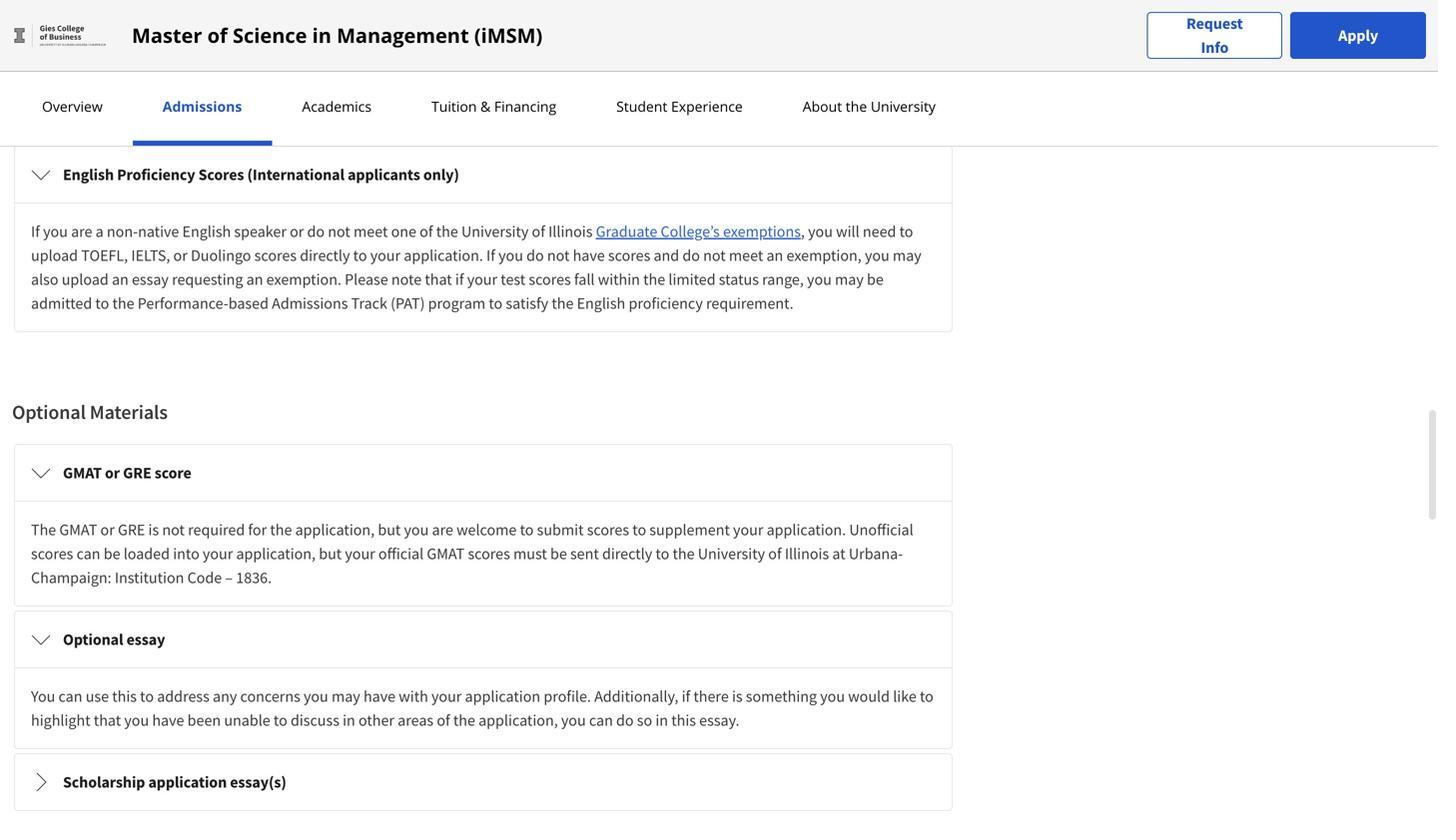 Task type: vqa. For each thing, say whether or not it's contained in the screenshot.
can
yes



Task type: describe. For each thing, give the bounding box(es) containing it.
but inside two references are required. once contact information is entered into your application, an email is sent to your references where they will be asked to complete a short form describing their professional relationship with you. a letter of recommendation can also be submitted but is not required. it is preferred that at least one of your references is a current or former supervisor. reference forms can be received after an application is submitted. applicants cannot submit references on their own behalf.
[[103, 79, 126, 99]]

references left on
[[486, 103, 555, 123]]

be right must
[[550, 544, 567, 564]]

optional for optional materials
[[12, 400, 86, 425]]

,
[[801, 222, 805, 242]]

tuition & financing
[[431, 97, 556, 116]]

optional essay
[[63, 630, 165, 650]]

urbana-
[[849, 544, 903, 564]]

admissions inside , you will need to upload toefl, ielts, or duolingo scores directly to your application. if you do not have scores and do not meet an exemption, you may also upload an essay requesting an exemption. please note that if your test scores fall within the limited status range, you may be admitted to the performance-based admissions track (pat) program to satisfy the english proficiency requirement.
[[272, 294, 348, 314]]

2 horizontal spatial may
[[893, 246, 921, 266]]

english inside , you will need to upload toefl, ielts, or duolingo scores directly to your application. if you do not have scores and do not meet an exemption, you may also upload an essay requesting an exemption. please note that if your test scores fall within the limited status range, you may be admitted to the performance-based admissions track (pat) program to satisfy the english proficiency requirement.
[[577, 294, 625, 314]]

reference
[[777, 79, 844, 99]]

you left non-
[[43, 222, 68, 242]]

1 vertical spatial one
[[391, 222, 416, 242]]

with inside you can use this to address any concerns you may have with your application profile. additionally, if there is something you would like to highlight that you have been unable to discuss in other areas of the application, you can do so in this essay.
[[399, 687, 428, 707]]

satisfy
[[506, 294, 548, 314]]

or inside , you will need to upload toefl, ielts, or duolingo scores directly to your application. if you do not have scores and do not meet an exemption, you may also upload an essay requesting an exemption. please note that if your test scores fall within the limited status range, you may be admitted to the performance-based admissions track (pat) program to satisfy the english proficiency requirement.
[[173, 246, 188, 266]]

an up the based
[[246, 270, 263, 290]]

0 horizontal spatial in
[[312, 21, 331, 49]]

be left loaded
[[104, 544, 120, 564]]

address
[[157, 687, 210, 707]]

the inside you can use this to address any concerns you may have with your application profile. additionally, if there is something you would like to highlight that you have been unable to discuss in other areas of the application, you can do so in this essay.
[[453, 711, 475, 731]]

of inside you can use this to address any concerns you may have with your application profile. additionally, if there is something you would like to highlight that you have been unable to discuss in other areas of the application, you can do so in this essay.
[[437, 711, 450, 731]]

can up highlight
[[58, 687, 82, 707]]

2 horizontal spatial but
[[378, 520, 401, 540]]

application, down for
[[236, 544, 316, 564]]

you right ,
[[808, 222, 833, 242]]

graduate
[[596, 222, 657, 242]]

to left supplement
[[632, 520, 646, 540]]

1 horizontal spatial have
[[363, 687, 396, 707]]

your inside you can use this to address any concerns you may have with your application profile. additionally, if there is something you would like to highlight that you have been unable to discuss in other areas of the application, you can do so in this essay.
[[431, 687, 462, 707]]

must
[[513, 544, 547, 564]]

use
[[86, 687, 109, 707]]

score
[[155, 463, 191, 483]]

be up forms
[[872, 55, 889, 75]]

areas
[[398, 711, 434, 731]]

to down test on the left
[[489, 294, 503, 314]]

essay(s)
[[230, 773, 286, 793]]

overview link
[[36, 97, 109, 116]]

2 vertical spatial gmat
[[427, 544, 465, 564]]

recommendation
[[696, 55, 811, 75]]

submitted.
[[237, 103, 309, 123]]

application, right for
[[295, 520, 375, 540]]

overview
[[42, 97, 103, 116]]

the
[[31, 520, 56, 540]]

proficiency
[[629, 294, 703, 314]]

scholarship
[[63, 773, 145, 793]]

1 vertical spatial gmat
[[59, 520, 97, 540]]

highlight
[[31, 711, 90, 731]]

requirement.
[[706, 294, 794, 314]]

you
[[31, 687, 55, 707]]

for
[[248, 520, 267, 540]]

describing
[[287, 55, 357, 75]]

at inside the gmat or gre is not required for the application, but you are welcome to submit scores to supplement your application. unofficial scores can be loaded into your application, but your official gmat scores must be sent directly to the university of illinois at urbana- champaign: institution code – 1836.
[[832, 544, 845, 564]]

directly inside , you will need to upload toefl, ielts, or duolingo scores directly to your application. if you do not have scores and do not meet an exemption, you may also upload an essay requesting an exemption. please note that if your test scores fall within the limited status range, you may be admitted to the performance-based admissions track (pat) program to satisfy the english proficiency requirement.
[[300, 246, 350, 266]]

you inside the gmat or gre is not required for the application, but you are welcome to submit scores to supplement your application. unofficial scores can be loaded into your application, but your official gmat scores must be sent directly to the university of illinois at urbana- champaign: institution code – 1836.
[[404, 520, 429, 540]]

is right it
[[245, 79, 256, 99]]

be up submitted
[[58, 55, 74, 75]]

to up please on the left top of page
[[353, 246, 367, 266]]

application. inside the gmat or gre is not required for the application, but you are welcome to submit scores to supplement your application. unofficial scores can be loaded into your application, but your official gmat scores must be sent directly to the university of illinois at urbana- champaign: institution code – 1836.
[[767, 520, 846, 540]]

or inside two references are required. once contact information is entered into your application, an email is sent to your references where they will be asked to complete a short form describing their professional relationship with you. a letter of recommendation can also be submitted but is not required. it is preferred that at least one of your references is a current or former supervisor. reference forms can be received after an application is submitted. applicants cannot submit references on their own behalf.
[[635, 79, 649, 99]]

application inside you can use this to address any concerns you may have with your application profile. additionally, if there is something you would like to highlight that you have been unable to discuss in other areas of the application, you can do so in this essay.
[[465, 687, 540, 707]]

into inside two references are required. once contact information is entered into your application, an email is sent to your references where they will be asked to complete a short form describing their professional relationship with you. a letter of recommendation can also be submitted but is not required. it is preferred that at least one of your references is a current or former supervisor. reference forms can be received after an application is submitted. applicants cannot submit references on their own behalf.
[[465, 31, 492, 51]]

university inside the gmat or gre is not required for the application, but you are welcome to submit scores to supplement your application. unofficial scores can be loaded into your application, but your official gmat scores must be sent directly to the university of illinois at urbana- champaign: institution code – 1836.
[[698, 544, 765, 564]]

own
[[614, 103, 642, 123]]

two references are required. once contact information is entered into your application, an email is sent to your references where they will be asked to complete a short form describing their professional relationship with you. a letter of recommendation can also be submitted but is not required. it is preferred that at least one of your references is a current or former supervisor. reference forms can be received after an application is submitted. applicants cannot submit references on their own behalf.
[[31, 31, 932, 123]]

professional
[[395, 55, 477, 75]]

scores down speaker
[[254, 246, 297, 266]]

or inside dropdown button
[[105, 463, 120, 483]]

letter
[[640, 55, 676, 75]]

an down toefl,
[[112, 270, 129, 290]]

applicants
[[313, 103, 383, 123]]

is inside you can use this to address any concerns you may have with your application profile. additionally, if there is something you would like to highlight that you have been unable to discuss in other areas of the application, you can do so in this essay.
[[732, 687, 743, 707]]

essay inside optional essay dropdown button
[[126, 630, 165, 650]]

you down need
[[865, 246, 890, 266]]

submit inside the gmat or gre is not required for the application, but you are welcome to submit scores to supplement your application. unofficial scores can be loaded into your application, but your official gmat scores must be sent directly to the university of illinois at urbana- champaign: institution code – 1836.
[[537, 520, 584, 540]]

meet inside , you will need to upload toefl, ielts, or duolingo scores directly to your application. if you do not have scores and do not meet an exemption, you may also upload an essay requesting an exemption. please note that if your test scores fall within the limited status range, you may be admitted to the performance-based admissions track (pat) program to satisfy the english proficiency requirement.
[[729, 246, 763, 266]]

is down complete
[[129, 79, 139, 99]]

student experience link
[[610, 97, 749, 116]]

not inside the gmat or gre is not required for the application, but you are welcome to submit scores to supplement your application. unofficial scores can be loaded into your application, but your official gmat scores must be sent directly to the university of illinois at urbana- champaign: institution code – 1836.
[[162, 520, 185, 540]]

status
[[719, 270, 759, 290]]

about the university link
[[797, 97, 942, 116]]

english proficiency scores (international applicants only) button
[[15, 147, 952, 203]]

apply button
[[1290, 12, 1426, 59]]

request info button
[[1147, 11, 1282, 59]]

short
[[214, 55, 249, 75]]

required
[[188, 520, 245, 540]]

0 horizontal spatial their
[[360, 55, 392, 75]]

references up asked
[[62, 31, 132, 51]]

email
[[631, 31, 669, 51]]

references up reference
[[768, 31, 837, 51]]

sent inside the gmat or gre is not required for the application, but you are welcome to submit scores to supplement your application. unofficial scores can be loaded into your application, but your official gmat scores must be sent directly to the university of illinois at urbana- champaign: institution code – 1836.
[[570, 544, 599, 564]]

form
[[252, 55, 284, 75]]

scores down graduate
[[608, 246, 650, 266]]

0 horizontal spatial have
[[152, 711, 184, 731]]

apply
[[1338, 25, 1378, 45]]

you can use this to address any concerns you may have with your application profile. additionally, if there is something you would like to highlight that you have been unable to discuss in other areas of the application, you can do so in this essay.
[[31, 687, 934, 731]]

, you will need to upload toefl, ielts, or duolingo scores directly to your application. if you do not have scores and do not meet an exemption, you may also upload an essay requesting an exemption. please note that if your test scores fall within the limited status range, you may be admitted to the performance-based admissions track (pat) program to satisfy the english proficiency requirement.
[[31, 222, 921, 314]]

any
[[213, 687, 237, 707]]

sent inside two references are required. once contact information is entered into your application, an email is sent to your references where they will be asked to complete a short form describing their professional relationship with you. a letter of recommendation can also be submitted but is not required. it is preferred that at least one of your references is a current or former supervisor. reference forms can be received after an application is submitted. applicants cannot submit references on their own behalf.
[[686, 31, 714, 51]]

to up must
[[520, 520, 534, 540]]

2 vertical spatial but
[[319, 544, 342, 564]]

have inside , you will need to upload toefl, ielts, or duolingo scores directly to your application. if you do not have scores and do not meet an exemption, you may also upload an essay requesting an exemption. please note that if your test scores fall within the limited status range, you may be admitted to the performance-based admissions track (pat) program to satisfy the english proficiency requirement.
[[573, 246, 605, 266]]

other
[[358, 711, 394, 731]]

ielts,
[[131, 246, 170, 266]]

essay inside , you will need to upload toefl, ielts, or duolingo scores directly to your application. if you do not have scores and do not meet an exemption, you may also upload an essay requesting an exemption. please note that if your test scores fall within the limited status range, you may be admitted to the performance-based admissions track (pat) program to satisfy the english proficiency requirement.
[[132, 270, 169, 290]]

or inside the gmat or gre is not required for the application, but you are welcome to submit scores to supplement your application. unofficial scores can be loaded into your application, but your official gmat scores must be sent directly to the university of illinois at urbana- champaign: institution code – 1836.
[[100, 520, 115, 540]]

discuss
[[291, 711, 339, 731]]

champaign:
[[31, 568, 111, 588]]

gmat inside dropdown button
[[63, 463, 102, 483]]

0 vertical spatial meet
[[354, 222, 388, 242]]

the down supplement
[[673, 544, 695, 564]]

institution
[[115, 568, 184, 588]]

test
[[501, 270, 525, 290]]

–
[[225, 568, 233, 588]]

directly inside the gmat or gre is not required for the application, but you are welcome to submit scores to supplement your application. unofficial scores can be loaded into your application, but your official gmat scores must be sent directly to the university of illinois at urbana- champaign: institution code – 1836.
[[602, 544, 652, 564]]

that inside two references are required. once contact information is entered into your application, an email is sent to your references where they will be asked to complete a short form describing their professional relationship with you. a letter of recommendation can also be submitted but is not required. it is preferred that at least one of your references is a current or former supervisor. reference forms can be received after an application is submitted. applicants cannot submit references on their own behalf.
[[325, 79, 352, 99]]

least
[[372, 79, 403, 99]]

is down it
[[223, 103, 234, 123]]

you.
[[597, 55, 625, 75]]

with inside two references are required. once contact information is entered into your application, an email is sent to your references where they will be asked to complete a short form describing their professional relationship with you. a letter of recommendation can also be submitted but is not required. it is preferred that at least one of your references is a current or former supervisor. reference forms can be received after an application is submitted. applicants cannot submit references on their own behalf.
[[564, 55, 593, 75]]

is left entered
[[397, 31, 407, 51]]

the right about
[[846, 97, 867, 116]]

master of science in management (imsm)
[[132, 21, 542, 49]]

applicants
[[348, 165, 420, 185]]

unable
[[224, 711, 270, 731]]

student experience
[[616, 97, 743, 116]]

is right the email
[[672, 31, 682, 51]]

0 horizontal spatial if
[[31, 222, 40, 242]]

not inside two references are required. once contact information is entered into your application, an email is sent to your references where they will be asked to complete a short form describing their professional relationship with you. a letter of recommendation can also be submitted but is not required. it is preferred that at least one of your references is a current or former supervisor. reference forms can be received after an application is submitted. applicants cannot submit references on their own behalf.
[[143, 79, 165, 99]]

there
[[693, 687, 729, 707]]

would
[[848, 687, 890, 707]]

forms
[[847, 79, 885, 99]]

one inside two references are required. once contact information is entered into your application, an email is sent to your references where they will be asked to complete a short form describing their professional relationship with you. a letter of recommendation can also be submitted but is not required. it is preferred that at least one of your references is a current or former supervisor. reference forms can be received after an application is submitted. applicants cannot submit references on their own behalf.
[[406, 79, 432, 99]]

need
[[863, 222, 896, 242]]

welcome
[[456, 520, 517, 540]]

1 horizontal spatial this
[[671, 711, 696, 731]]

an up you.
[[611, 31, 628, 51]]

1 horizontal spatial english
[[182, 222, 231, 242]]

that inside , you will need to upload toefl, ielts, or duolingo scores directly to your application. if you do not have scores and do not meet an exemption, you may also upload an essay requesting an exemption. please note that if your test scores fall within the limited status range, you may be admitted to the performance-based admissions track (pat) program to satisfy the english proficiency requirement.
[[425, 270, 452, 290]]

performance-
[[138, 294, 228, 314]]

1 horizontal spatial in
[[343, 711, 355, 731]]

references down the relationship
[[485, 79, 554, 99]]

academics
[[302, 97, 371, 116]]

1836.
[[236, 568, 272, 588]]

to up recommendation
[[718, 31, 731, 51]]

the up proficiency
[[643, 270, 665, 290]]

fall
[[574, 270, 595, 290]]

are inside the gmat or gre is not required for the application, but you are welcome to submit scores to supplement your application. unofficial scores can be loaded into your application, but your official gmat scores must be sent directly to the university of illinois at urbana- champaign: institution code – 1836.
[[432, 520, 453, 540]]

to down concerns
[[274, 711, 287, 731]]

application, inside two references are required. once contact information is entered into your application, an email is sent to your references where they will be asked to complete a short form describing their professional relationship with you. a letter of recommendation can also be submitted but is not required. it is preferred that at least one of your references is a current or former supervisor. reference forms can be received after an application is submitted. applicants cannot submit references on their own behalf.
[[529, 31, 608, 51]]

within
[[598, 270, 640, 290]]

2 horizontal spatial in
[[655, 711, 668, 731]]

essay.
[[699, 711, 739, 731]]

like
[[893, 687, 917, 707]]

information
[[314, 31, 393, 51]]

program
[[428, 294, 485, 314]]

1 vertical spatial university
[[461, 222, 529, 242]]

1 horizontal spatial a
[[203, 55, 211, 75]]

0 vertical spatial required.
[[159, 31, 220, 51]]

0 vertical spatial admissions
[[163, 97, 242, 116]]

additionally,
[[594, 687, 678, 707]]

application, inside you can use this to address any concerns you may have with your application profile. additionally, if there is something you would like to highlight that you have been unable to discuss in other areas of the application, you can do so in this essay.
[[478, 711, 558, 731]]

an up range,
[[766, 246, 783, 266]]

to left address
[[140, 687, 154, 707]]

do up "satisfy"
[[526, 246, 544, 266]]

not up "satisfy"
[[547, 246, 570, 266]]

1 vertical spatial upload
[[62, 270, 109, 290]]

two
[[31, 31, 59, 51]]

supervisor.
[[701, 79, 774, 99]]

scholarship application essay(s)
[[63, 773, 286, 793]]

can down profile.
[[589, 711, 613, 731]]

to right need
[[899, 222, 913, 242]]

exemption.
[[266, 270, 341, 290]]

do up the exemption.
[[307, 222, 325, 242]]

are for a
[[71, 222, 92, 242]]

so
[[637, 711, 652, 731]]

0 vertical spatial this
[[112, 687, 137, 707]]

also inside two references are required. once contact information is entered into your application, an email is sent to your references where they will be asked to complete a short form describing their professional relationship with you. a letter of recommendation can also be submitted but is not required. it is preferred that at least one of your references is a current or former supervisor. reference forms can be received after an application is submitted. applicants cannot submit references on their own behalf.
[[842, 55, 869, 75]]

you up test on the left
[[498, 246, 523, 266]]



Task type: locate. For each thing, give the bounding box(es) containing it.
at inside two references are required. once contact information is entered into your application, an email is sent to your references where they will be asked to complete a short form describing their professional relationship with you. a letter of recommendation can also be submitted but is not required. it is preferred that at least one of your references is a current or former supervisor. reference forms can be received after an application is submitted. applicants cannot submit references on their own behalf.
[[355, 79, 368, 99]]

0 horizontal spatial application.
[[404, 246, 483, 266]]

1 vertical spatial gre
[[118, 520, 145, 540]]

1 vertical spatial that
[[425, 270, 452, 290]]

that down use
[[94, 711, 121, 731]]

0 vertical spatial english
[[63, 165, 114, 185]]

if inside you can use this to address any concerns you may have with your application profile. additionally, if there is something you would like to highlight that you have been unable to discuss in other areas of the application, you can do so in this essay.
[[682, 687, 690, 707]]

in
[[312, 21, 331, 49], [343, 711, 355, 731], [655, 711, 668, 731]]

2 horizontal spatial are
[[432, 520, 453, 540]]

0 vertical spatial application
[[144, 103, 220, 123]]

or left the score at the left of page
[[105, 463, 120, 483]]

1 horizontal spatial that
[[325, 79, 352, 99]]

if left there
[[682, 687, 690, 707]]

1 vertical spatial will
[[836, 222, 860, 242]]

university of illinois urbana-champaign image
[[12, 19, 108, 51]]

1 horizontal spatial into
[[465, 31, 492, 51]]

(pat)
[[391, 294, 425, 314]]

illinois up fall
[[548, 222, 593, 242]]

1 horizontal spatial university
[[698, 544, 765, 564]]

meet up please on the left top of page
[[354, 222, 388, 242]]

required. up complete
[[159, 31, 220, 51]]

2 vertical spatial a
[[96, 222, 104, 242]]

is right there
[[732, 687, 743, 707]]

1 vertical spatial may
[[835, 270, 864, 290]]

it
[[232, 79, 242, 99]]

the gmat or gre is not required for the application, but you are welcome to submit scores to supplement your application. unofficial scores can be loaded into your application, but your official gmat scores must be sent directly to the university of illinois at urbana- champaign: institution code – 1836.
[[31, 520, 913, 588]]

be down need
[[867, 270, 884, 290]]

about the university
[[803, 97, 936, 116]]

scores left supplement
[[587, 520, 629, 540]]

not up please on the left top of page
[[328, 222, 350, 242]]

0 vertical spatial with
[[564, 55, 593, 75]]

but up 'official'
[[378, 520, 401, 540]]

1 horizontal spatial but
[[319, 544, 342, 564]]

the down 'only)'
[[436, 222, 458, 242]]

optional left materials
[[12, 400, 86, 425]]

you left been
[[124, 711, 149, 731]]

gre left the score at the left of page
[[123, 463, 151, 483]]

college's
[[661, 222, 720, 242]]

2 horizontal spatial english
[[577, 294, 625, 314]]

a up on
[[571, 79, 579, 99]]

can inside the gmat or gre is not required for the application, but you are welcome to submit scores to supplement your application. unofficial scores can be loaded into your application, but your official gmat scores must be sent directly to the university of illinois at urbana- champaign: institution code – 1836.
[[76, 544, 100, 564]]

sent right must
[[570, 544, 599, 564]]

former
[[652, 79, 697, 99]]

gmat or gre score button
[[15, 445, 952, 501]]

behalf.
[[646, 103, 691, 123]]

is up on
[[557, 79, 568, 99]]

scores down welcome
[[468, 544, 510, 564]]

to right asked
[[120, 55, 134, 75]]

something
[[746, 687, 817, 707]]

english down fall
[[577, 294, 625, 314]]

1 horizontal spatial application.
[[767, 520, 846, 540]]

0 vertical spatial are
[[135, 31, 156, 51]]

this right use
[[112, 687, 137, 707]]

of inside the gmat or gre is not required for the application, but you are welcome to submit scores to supplement your application. unofficial scores can be loaded into your application, but your official gmat scores must be sent directly to the university of illinois at urbana- champaign: institution code – 1836.
[[768, 544, 782, 564]]

english
[[63, 165, 114, 185], [182, 222, 231, 242], [577, 294, 625, 314]]

you down profile.
[[561, 711, 586, 731]]

you up discuss in the left of the page
[[304, 687, 328, 707]]

a
[[629, 55, 637, 75]]

0 vertical spatial if
[[455, 270, 464, 290]]

0 horizontal spatial english
[[63, 165, 114, 185]]

0 vertical spatial have
[[573, 246, 605, 266]]

0 horizontal spatial into
[[173, 544, 199, 564]]

at left least
[[355, 79, 368, 99]]

admitted
[[31, 294, 92, 314]]

track
[[351, 294, 387, 314]]

application. left unofficial
[[767, 520, 846, 540]]

1 horizontal spatial if
[[486, 246, 495, 266]]

will inside two references are required. once contact information is entered into your application, an email is sent to your references where they will be asked to complete a short form describing their professional relationship with you. a letter of recommendation can also be submitted but is not required. it is preferred that at least one of your references is a current or former supervisor. reference forms can be received after an application is submitted. applicants cannot submit references on their own behalf.
[[31, 55, 55, 75]]

1 vertical spatial application.
[[767, 520, 846, 540]]

illinois inside the gmat or gre is not required for the application, but you are welcome to submit scores to supplement your application. unofficial scores can be loaded into your application, but your official gmat scores must be sent directly to the university of illinois at urbana- champaign: institution code – 1836.
[[785, 544, 829, 564]]

contact
[[261, 31, 311, 51]]

0 horizontal spatial sent
[[570, 544, 599, 564]]

an
[[611, 31, 628, 51], [124, 103, 141, 123], [766, 246, 783, 266], [112, 270, 129, 290], [246, 270, 263, 290]]

complete
[[137, 55, 200, 75]]

you left would
[[820, 687, 845, 707]]

requesting
[[172, 270, 243, 290]]

that inside you can use this to address any concerns you may have with your application profile. additionally, if there is something you would like to highlight that you have been unable to discuss in other areas of the application, you can do so in this essay.
[[94, 711, 121, 731]]

2 horizontal spatial that
[[425, 270, 452, 290]]

2 vertical spatial have
[[152, 711, 184, 731]]

optional for optional essay
[[63, 630, 123, 650]]

application,
[[529, 31, 608, 51], [295, 520, 375, 540], [236, 544, 316, 564], [478, 711, 558, 731]]

admissions down the exemption.
[[272, 294, 348, 314]]

an right after
[[124, 103, 141, 123]]

do up limited
[[682, 246, 700, 266]]

1 vertical spatial english
[[182, 222, 231, 242]]

gre inside dropdown button
[[123, 463, 151, 483]]

application down been
[[148, 773, 227, 793]]

2 vertical spatial that
[[94, 711, 121, 731]]

code
[[187, 568, 222, 588]]

1 vertical spatial illinois
[[785, 544, 829, 564]]

2 vertical spatial may
[[331, 687, 360, 707]]

0 vertical spatial if
[[31, 222, 40, 242]]

gmat right the the
[[59, 520, 97, 540]]

submitted
[[31, 79, 99, 99]]

if up the admitted
[[31, 222, 40, 242]]

non-
[[107, 222, 138, 242]]

do left so
[[616, 711, 634, 731]]

their down 'current'
[[579, 103, 610, 123]]

1 vertical spatial this
[[671, 711, 696, 731]]

may inside you can use this to address any concerns you may have with your application profile. additionally, if there is something you would like to highlight that you have been unable to discuss in other areas of the application, you can do so in this essay.
[[331, 687, 360, 707]]

gmat right 'official'
[[427, 544, 465, 564]]

to right the admitted
[[95, 294, 109, 314]]

are inside two references are required. once contact information is entered into your application, an email is sent to your references where they will be asked to complete a short form describing their professional relationship with you. a letter of recommendation can also be submitted but is not required. it is preferred that at least one of your references is a current or former supervisor. reference forms can be received after an application is submitted. applicants cannot submit references on their own behalf.
[[135, 31, 156, 51]]

application. down if you are a non-native english speaker or do not meet one of the university of illinois graduate college's exemptions
[[404, 246, 483, 266]]

but left 'official'
[[319, 544, 342, 564]]

experience
[[671, 97, 743, 116]]

will
[[31, 55, 55, 75], [836, 222, 860, 242]]

0 vertical spatial but
[[103, 79, 126, 99]]

1 vertical spatial if
[[486, 246, 495, 266]]

1 vertical spatial directly
[[602, 544, 652, 564]]

1 vertical spatial at
[[832, 544, 845, 564]]

be right forms
[[916, 79, 932, 99]]

duolingo
[[191, 246, 251, 266]]

graduate college's exemptions link
[[596, 222, 801, 242]]

upload
[[31, 246, 78, 266], [62, 270, 109, 290]]

after
[[90, 103, 121, 123]]

2 horizontal spatial have
[[573, 246, 605, 266]]

application inside two references are required. once contact information is entered into your application, an email is sent to your references where they will be asked to complete a short form describing their professional relationship with you. a letter of recommendation can also be submitted but is not required. it is preferred that at least one of your references is a current or former supervisor. reference forms can be received after an application is submitted. applicants cannot submit references on their own behalf.
[[144, 103, 220, 123]]

admissions link
[[157, 97, 248, 116]]

english proficiency scores (international applicants only)
[[63, 165, 459, 185]]

directly
[[300, 246, 350, 266], [602, 544, 652, 564]]

1 horizontal spatial meet
[[729, 246, 763, 266]]

be inside , you will need to upload toefl, ielts, or duolingo scores directly to your application. if you do not have scores and do not meet an exemption, you may also upload an essay requesting an exemption. please note that if your test scores fall within the limited status range, you may be admitted to the performance-based admissions track (pat) program to satisfy the english proficiency requirement.
[[867, 270, 884, 290]]

2 horizontal spatial university
[[871, 97, 936, 116]]

to right like
[[920, 687, 934, 707]]

1 vertical spatial are
[[71, 222, 92, 242]]

gmat
[[63, 463, 102, 483], [59, 520, 97, 540], [427, 544, 465, 564]]

english down after
[[63, 165, 114, 185]]

admissions
[[163, 97, 242, 116], [272, 294, 348, 314]]

where
[[841, 31, 882, 51]]

limited
[[668, 270, 716, 290]]

1 vertical spatial optional
[[63, 630, 123, 650]]

1 horizontal spatial may
[[835, 270, 864, 290]]

0 vertical spatial upload
[[31, 246, 78, 266]]

2 horizontal spatial a
[[571, 79, 579, 99]]

0 horizontal spatial meet
[[354, 222, 388, 242]]

the right "satisfy"
[[552, 294, 574, 314]]

submit
[[436, 103, 482, 123], [537, 520, 584, 540]]

also
[[842, 55, 869, 75], [31, 270, 58, 290]]

or down a
[[635, 79, 649, 99]]

if down if you are a non-native english speaker or do not meet one of the university of illinois graduate college's exemptions
[[486, 246, 495, 266]]

will inside , you will need to upload toefl, ielts, or duolingo scores directly to your application. if you do not have scores and do not meet an exemption, you may also upload an essay requesting an exemption. please note that if your test scores fall within the limited status range, you may be admitted to the performance-based admissions track (pat) program to satisfy the english proficiency requirement.
[[836, 222, 860, 242]]

0 vertical spatial gre
[[123, 463, 151, 483]]

1 horizontal spatial will
[[836, 222, 860, 242]]

application
[[144, 103, 220, 123], [465, 687, 540, 707], [148, 773, 227, 793]]

exemption,
[[786, 246, 862, 266]]

submit inside two references are required. once contact information is entered into your application, an email is sent to your references where they will be asked to complete a short form describing their professional relationship with you. a letter of recommendation can also be submitted but is not required. it is preferred that at least one of your references is a current or former supervisor. reference forms can be received after an application is submitted. applicants cannot submit references on their own behalf.
[[436, 103, 482, 123]]

1 vertical spatial a
[[571, 79, 579, 99]]

application down complete
[[144, 103, 220, 123]]

unofficial
[[849, 520, 913, 540]]

application inside dropdown button
[[148, 773, 227, 793]]

may up other
[[331, 687, 360, 707]]

directly up the exemption.
[[300, 246, 350, 266]]

do
[[307, 222, 325, 242], [526, 246, 544, 266], [682, 246, 700, 266], [616, 711, 634, 731]]

university down the they
[[871, 97, 936, 116]]

0 vertical spatial optional
[[12, 400, 86, 425]]

application, down profile.
[[478, 711, 558, 731]]

entered
[[410, 31, 462, 51]]

cannot
[[386, 103, 432, 123]]

0 vertical spatial at
[[355, 79, 368, 99]]

0 horizontal spatial submit
[[436, 103, 482, 123]]

university down supplement
[[698, 544, 765, 564]]

speaker
[[234, 222, 287, 242]]

a left the short
[[203, 55, 211, 75]]

1 horizontal spatial also
[[842, 55, 869, 75]]

their
[[360, 55, 392, 75], [579, 103, 610, 123]]

can right forms
[[889, 79, 913, 99]]

2 vertical spatial english
[[577, 294, 625, 314]]

a
[[203, 55, 211, 75], [571, 79, 579, 99], [96, 222, 104, 242]]

tuition
[[431, 97, 477, 116]]

1 horizontal spatial at
[[832, 544, 845, 564]]

0 vertical spatial sent
[[686, 31, 714, 51]]

also down where
[[842, 55, 869, 75]]

have down address
[[152, 711, 184, 731]]

1 vertical spatial essay
[[126, 630, 165, 650]]

scores up "satisfy"
[[529, 270, 571, 290]]

the right for
[[270, 520, 292, 540]]

0 horizontal spatial illinois
[[548, 222, 593, 242]]

to down supplement
[[656, 544, 669, 564]]

master
[[132, 21, 202, 49]]

their up least
[[360, 55, 392, 75]]

0 vertical spatial illinois
[[548, 222, 593, 242]]

asked
[[78, 55, 117, 75]]

or right ielts,
[[173, 246, 188, 266]]

0 vertical spatial university
[[871, 97, 936, 116]]

or right speaker
[[290, 222, 304, 242]]

english up duolingo on the left
[[182, 222, 231, 242]]

0 horizontal spatial also
[[31, 270, 58, 290]]

are for required.
[[135, 31, 156, 51]]

profile.
[[544, 687, 591, 707]]

0 vertical spatial gmat
[[63, 463, 102, 483]]

1 horizontal spatial their
[[579, 103, 610, 123]]

1 vertical spatial with
[[399, 687, 428, 707]]

application, up you.
[[529, 31, 608, 51]]

1 vertical spatial meet
[[729, 246, 763, 266]]

may down need
[[893, 246, 921, 266]]

native
[[138, 222, 179, 242]]

management
[[337, 21, 469, 49]]

current
[[582, 79, 631, 99]]

scholarship application essay(s) button
[[15, 755, 952, 811]]

into inside the gmat or gre is not required for the application, but you are welcome to submit scores to supplement your application. unofficial scores can be loaded into your application, but your official gmat scores must be sent directly to the university of illinois at urbana- champaign: institution code – 1836.
[[173, 544, 199, 564]]

if up program
[[455, 270, 464, 290]]

gre inside the gmat or gre is not required for the application, but you are welcome to submit scores to supplement your application. unofficial scores can be loaded into your application, but your official gmat scores must be sent directly to the university of illinois at urbana- champaign: institution code – 1836.
[[118, 520, 145, 540]]

if inside , you will need to upload toefl, ielts, or duolingo scores directly to your application. if you do not have scores and do not meet an exemption, you may also upload an essay requesting an exemption. please note that if your test scores fall within the limited status range, you may be admitted to the performance-based admissions track (pat) program to satisfy the english proficiency requirement.
[[455, 270, 464, 290]]

1 horizontal spatial with
[[564, 55, 593, 75]]

is inside the gmat or gre is not required for the application, but you are welcome to submit scores to supplement your application. unofficial scores can be loaded into your application, but your official gmat scores must be sent directly to the university of illinois at urbana- champaign: institution code – 1836.
[[148, 520, 159, 540]]

1 vertical spatial required.
[[168, 79, 229, 99]]

on
[[558, 103, 576, 123]]

do inside you can use this to address any concerns you may have with your application profile. additionally, if there is something you would like to highlight that you have been unable to discuss in other areas of the application, you can do so in this essay.
[[616, 711, 634, 731]]

your
[[495, 31, 525, 51], [735, 31, 765, 51], [451, 79, 482, 99], [370, 246, 401, 266], [467, 270, 497, 290], [733, 520, 763, 540], [203, 544, 233, 564], [345, 544, 375, 564], [431, 687, 462, 707]]

0 vertical spatial that
[[325, 79, 352, 99]]

gmat or gre score
[[63, 463, 191, 483]]

directly down supplement
[[602, 544, 652, 564]]

english inside dropdown button
[[63, 165, 114, 185]]

you up 'official'
[[404, 520, 429, 540]]

1 vertical spatial if
[[682, 687, 690, 707]]

0 vertical spatial also
[[842, 55, 869, 75]]

2 vertical spatial are
[[432, 520, 453, 540]]

0 vertical spatial submit
[[436, 103, 482, 123]]

once
[[224, 31, 258, 51]]

are up toefl,
[[71, 222, 92, 242]]

note
[[391, 270, 422, 290]]

1 vertical spatial also
[[31, 270, 58, 290]]

info
[[1201, 37, 1229, 57]]

into up code
[[173, 544, 199, 564]]

upload down toefl,
[[62, 270, 109, 290]]

if inside , you will need to upload toefl, ielts, or duolingo scores directly to your application. if you do not have scores and do not meet an exemption, you may also upload an essay requesting an exemption. please note that if your test scores fall within the limited status range, you may be admitted to the performance-based admissions track (pat) program to satisfy the english proficiency requirement.
[[486, 246, 495, 266]]

0 vertical spatial will
[[31, 55, 55, 75]]

please
[[345, 270, 388, 290]]

that up program
[[425, 270, 452, 290]]

to
[[718, 31, 731, 51], [120, 55, 134, 75], [899, 222, 913, 242], [353, 246, 367, 266], [95, 294, 109, 314], [489, 294, 503, 314], [520, 520, 534, 540], [632, 520, 646, 540], [656, 544, 669, 564], [140, 687, 154, 707], [920, 687, 934, 707], [274, 711, 287, 731]]

can up reference
[[814, 55, 838, 75]]

2 vertical spatial university
[[698, 544, 765, 564]]

0 horizontal spatial if
[[455, 270, 464, 290]]

1 vertical spatial their
[[579, 103, 610, 123]]

the down toefl,
[[112, 294, 134, 314]]

not down complete
[[143, 79, 165, 99]]

gre up loaded
[[118, 520, 145, 540]]

0 horizontal spatial that
[[94, 711, 121, 731]]

optional materials
[[12, 400, 168, 425]]

1 vertical spatial submit
[[537, 520, 584, 540]]

can
[[814, 55, 838, 75], [889, 79, 913, 99], [76, 544, 100, 564], [58, 687, 82, 707], [589, 711, 613, 731]]

1 horizontal spatial submit
[[537, 520, 584, 540]]

proficiency
[[117, 165, 195, 185]]

required.
[[159, 31, 220, 51], [168, 79, 229, 99]]

at
[[355, 79, 368, 99], [832, 544, 845, 564]]

application. inside , you will need to upload toefl, ielts, or duolingo scores directly to your application. if you do not have scores and do not meet an exemption, you may also upload an essay requesting an exemption. please note that if your test scores fall within the limited status range, you may be admitted to the performance-based admissions track (pat) program to satisfy the english proficiency requirement.
[[404, 246, 483, 266]]

meet up "status"
[[729, 246, 763, 266]]

0 vertical spatial their
[[360, 55, 392, 75]]

are left welcome
[[432, 520, 453, 540]]

optional up use
[[63, 630, 123, 650]]

0 vertical spatial a
[[203, 55, 211, 75]]

optional inside dropdown button
[[63, 630, 123, 650]]

0 horizontal spatial with
[[399, 687, 428, 707]]

0 vertical spatial into
[[465, 31, 492, 51]]

scores down the the
[[31, 544, 73, 564]]

exemptions
[[723, 222, 801, 242]]

1 vertical spatial into
[[173, 544, 199, 564]]

toefl,
[[81, 246, 128, 266]]

sent
[[686, 31, 714, 51], [570, 544, 599, 564]]

1 vertical spatial but
[[378, 520, 401, 540]]

0 horizontal spatial university
[[461, 222, 529, 242]]

0 vertical spatial essay
[[132, 270, 169, 290]]

they
[[885, 31, 915, 51]]

not
[[143, 79, 165, 99], [328, 222, 350, 242], [547, 246, 570, 266], [703, 246, 726, 266], [162, 520, 185, 540]]

academics link
[[296, 97, 377, 116]]

1 vertical spatial have
[[363, 687, 396, 707]]

also up the admitted
[[31, 270, 58, 290]]

0 vertical spatial one
[[406, 79, 432, 99]]

not down graduate college's exemptions link
[[703, 246, 726, 266]]

sent right the email
[[686, 31, 714, 51]]

0 horizontal spatial admissions
[[163, 97, 242, 116]]

also inside , you will need to upload toefl, ielts, or duolingo scores directly to your application. if you do not have scores and do not meet an exemption, you may also upload an essay requesting an exemption. please note that if your test scores fall within the limited status range, you may be admitted to the performance-based admissions track (pat) program to satisfy the english proficiency requirement.
[[31, 270, 58, 290]]

optional essay button
[[15, 612, 952, 668]]

into
[[465, 31, 492, 51], [173, 544, 199, 564]]

optional
[[12, 400, 86, 425], [63, 630, 123, 650]]

you down the exemption,
[[807, 270, 832, 290]]

the right areas
[[453, 711, 475, 731]]

illinois
[[548, 222, 593, 242], [785, 544, 829, 564]]



